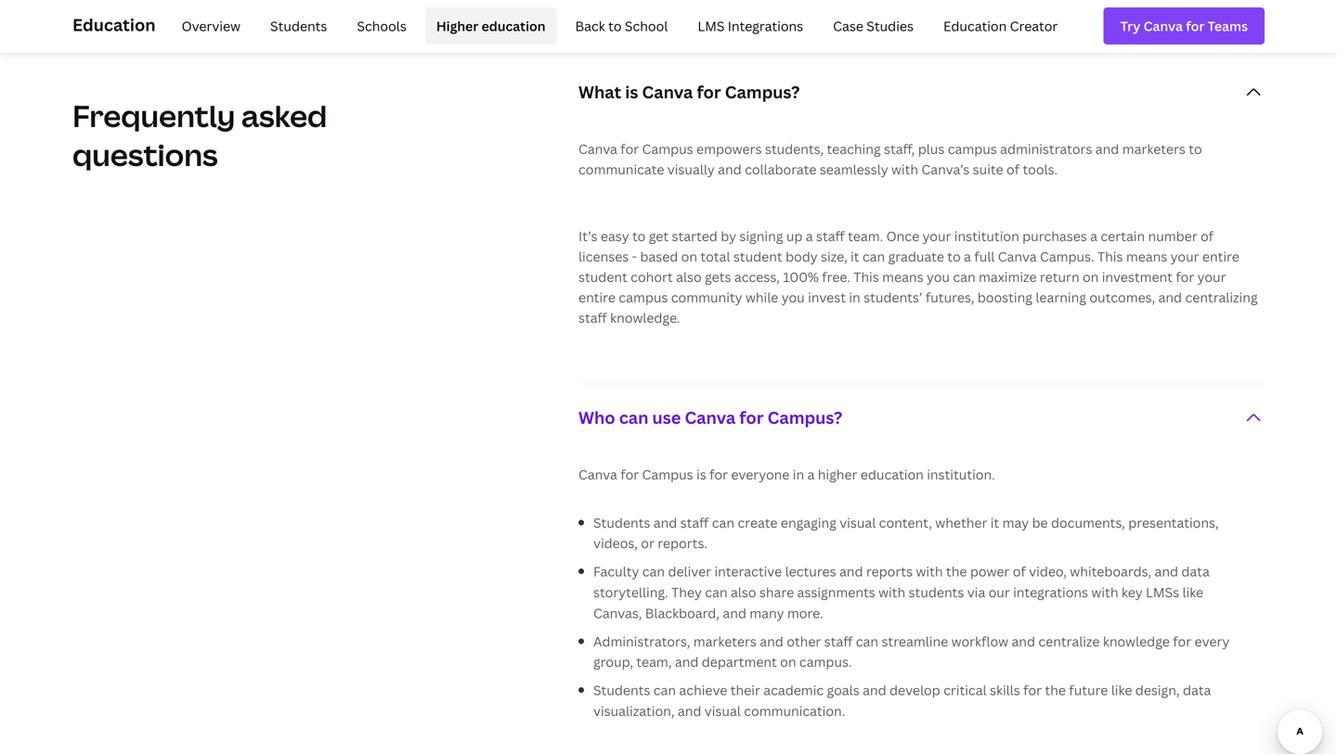 Task type: locate. For each thing, give the bounding box(es) containing it.
0 horizontal spatial you
[[782, 289, 805, 306]]

visual down achieve
[[705, 703, 741, 721]]

1 horizontal spatial it
[[991, 514, 999, 532]]

certain
[[1101, 227, 1145, 245]]

1 horizontal spatial on
[[780, 654, 796, 672]]

1 horizontal spatial the
[[1045, 682, 1066, 700]]

0 vertical spatial like
[[1183, 584, 1204, 602]]

back
[[575, 17, 605, 35]]

0 horizontal spatial the
[[946, 563, 967, 581]]

back to school
[[575, 17, 668, 35]]

goals
[[827, 682, 860, 700]]

canva's
[[922, 161, 970, 178]]

it
[[851, 248, 859, 265], [991, 514, 999, 532]]

of
[[1007, 161, 1020, 178], [1201, 227, 1214, 245], [1013, 563, 1026, 581]]

centralizing
[[1185, 289, 1258, 306]]

marketers up number
[[1122, 140, 1186, 158]]

1 vertical spatial the
[[1045, 682, 1066, 700]]

can left create
[[712, 514, 735, 532]]

for left every
[[1173, 633, 1192, 651]]

student up access,
[[733, 248, 782, 265]]

our
[[989, 584, 1010, 602]]

education for education creator
[[943, 17, 1007, 35]]

other
[[787, 633, 821, 651]]

lms integrations
[[698, 17, 803, 35]]

centralize
[[1039, 633, 1100, 651]]

this down certain
[[1098, 248, 1123, 265]]

education for education
[[72, 13, 156, 36]]

outcomes,
[[1090, 289, 1155, 306]]

what
[[579, 81, 621, 103]]

menu bar
[[163, 7, 1069, 45]]

1 horizontal spatial in
[[849, 289, 861, 306]]

and up assignments
[[839, 563, 863, 581]]

1 horizontal spatial like
[[1183, 584, 1204, 602]]

campus
[[642, 140, 693, 158], [642, 466, 693, 484]]

and down investment
[[1158, 289, 1182, 306]]

for inside 'students can achieve their academic goals and develop critical skills for the future like design, data visualization, and visual communication.'
[[1023, 682, 1042, 700]]

campus down use on the bottom of page
[[642, 466, 693, 484]]

to right the back
[[608, 17, 622, 35]]

schools link
[[346, 7, 418, 45]]

also inside the faculty can deliver interactive lectures and reports with the power of video, whiteboards, and data storytelling. they can also share assignments with students via our integrations with key lmss like canvas, blackboard, and many more.
[[731, 584, 756, 602]]

futures,
[[926, 289, 974, 306]]

1 horizontal spatial education
[[943, 17, 1007, 35]]

in right everyone
[[793, 466, 804, 484]]

schools
[[357, 17, 407, 35]]

the inside 'students can achieve their academic goals and develop critical skills for the future like design, data visualization, and visual communication.'
[[1045, 682, 1066, 700]]

2 vertical spatial your
[[1198, 268, 1226, 286]]

0 vertical spatial on
[[681, 248, 697, 265]]

0 horizontal spatial marketers
[[693, 633, 757, 651]]

1 vertical spatial also
[[731, 584, 756, 602]]

marketers
[[1122, 140, 1186, 158], [693, 633, 757, 651]]

for up videos,
[[621, 466, 639, 484]]

plus
[[918, 140, 945, 158]]

1 horizontal spatial means
[[1126, 248, 1167, 265]]

like inside the faculty can deliver interactive lectures and reports with the power of video, whiteboards, and data storytelling. they can also share assignments with students via our integrations with key lmss like canvas, blackboard, and many more.
[[1183, 584, 1204, 602]]

access,
[[734, 268, 780, 286]]

0 horizontal spatial campus
[[619, 289, 668, 306]]

it's
[[579, 227, 598, 245]]

entire up centralizing
[[1202, 248, 1240, 265]]

students up videos,
[[593, 514, 650, 532]]

develop
[[890, 682, 940, 700]]

power
[[970, 563, 1010, 581]]

the
[[946, 563, 967, 581], [1045, 682, 1066, 700]]

your
[[923, 227, 951, 245], [1171, 248, 1199, 265], [1198, 268, 1226, 286]]

and
[[1096, 140, 1119, 158], [718, 161, 742, 178], [1158, 289, 1182, 306], [653, 514, 677, 532], [839, 563, 863, 581], [1155, 563, 1178, 581], [723, 605, 747, 623], [760, 633, 784, 651], [1012, 633, 1035, 651], [675, 654, 699, 672], [863, 682, 886, 700], [678, 703, 701, 721]]

canva right use on the bottom of page
[[685, 407, 736, 429]]

and up achieve
[[675, 654, 699, 672]]

1 vertical spatial like
[[1111, 682, 1132, 700]]

0 vertical spatial data
[[1182, 563, 1210, 581]]

back to school link
[[564, 7, 679, 45]]

videos,
[[593, 535, 638, 553]]

students inside students and staff can create engaging visual content, whether it may be documents, presentations, videos, or reports.
[[593, 514, 650, 532]]

1 horizontal spatial visual
[[840, 514, 876, 532]]

1 vertical spatial on
[[1083, 268, 1099, 286]]

0 vertical spatial students
[[270, 17, 327, 35]]

means up students'
[[882, 268, 924, 286]]

2 vertical spatial students
[[593, 682, 650, 700]]

with down staff,
[[891, 161, 918, 178]]

higher education
[[436, 17, 546, 35]]

data down presentations,
[[1182, 563, 1210, 581]]

invest
[[808, 289, 846, 306]]

case studies
[[833, 17, 914, 35]]

can down team,
[[653, 682, 676, 700]]

it left may
[[991, 514, 999, 532]]

with down whiteboards,
[[1092, 584, 1118, 602]]

visual left content, in the right bottom of the page
[[840, 514, 876, 532]]

entire down licenses
[[579, 289, 616, 306]]

education inside menu bar
[[943, 17, 1007, 35]]

1 horizontal spatial is
[[696, 466, 706, 484]]

1 vertical spatial means
[[882, 268, 924, 286]]

create
[[738, 514, 778, 532]]

and right administrators in the right top of the page
[[1096, 140, 1119, 158]]

you up futures,
[[927, 268, 950, 286]]

campus inside canva for campus empowers students, teaching staff, plus campus administrators and marketers to communicate visually and collaborate seamlessly with canva's suite of tools.
[[948, 140, 997, 158]]

staff up campus.
[[824, 633, 853, 651]]

get
[[649, 227, 669, 245]]

campus up suite
[[948, 140, 997, 158]]

2 campus from the top
[[642, 466, 693, 484]]

0 vertical spatial entire
[[1202, 248, 1240, 265]]

the up students
[[946, 563, 967, 581]]

for up communicate
[[621, 140, 639, 158]]

knowledge
[[1103, 633, 1170, 651]]

1 vertical spatial campus
[[642, 466, 693, 484]]

visually
[[667, 161, 715, 178]]

can inside 'students can achieve their academic goals and develop critical skills for the future like design, data visualization, and visual communication.'
[[653, 682, 676, 700]]

it right size,
[[851, 248, 859, 265]]

by
[[721, 227, 736, 245]]

1 vertical spatial student
[[579, 268, 628, 286]]

a
[[806, 227, 813, 245], [1090, 227, 1098, 245], [964, 248, 971, 265], [807, 466, 815, 484]]

also up "community"
[[676, 268, 702, 286]]

0 vertical spatial campus
[[948, 140, 997, 158]]

is
[[625, 81, 638, 103], [696, 466, 706, 484]]

0 horizontal spatial also
[[676, 268, 702, 286]]

school
[[625, 17, 668, 35]]

means up investment
[[1126, 248, 1167, 265]]

your down number
[[1171, 248, 1199, 265]]

students left 'schools'
[[270, 17, 327, 35]]

0 horizontal spatial is
[[625, 81, 638, 103]]

you down 100%
[[782, 289, 805, 306]]

1 vertical spatial campus
[[619, 289, 668, 306]]

group,
[[593, 654, 633, 672]]

0 horizontal spatial this
[[854, 268, 879, 286]]

to
[[608, 17, 622, 35], [1189, 140, 1202, 158], [632, 227, 646, 245], [947, 248, 961, 265]]

you
[[927, 268, 950, 286], [782, 289, 805, 306]]

for up everyone
[[740, 407, 764, 429]]

campus up visually
[[642, 140, 693, 158]]

1 vertical spatial in
[[793, 466, 804, 484]]

0 horizontal spatial entire
[[579, 289, 616, 306]]

0 vertical spatial marketers
[[1122, 140, 1186, 158]]

empowers
[[696, 140, 762, 158]]

data right the design,
[[1183, 682, 1211, 700]]

the inside the faculty can deliver interactive lectures and reports with the power of video, whiteboards, and data storytelling. they can also share assignments with students via our integrations with key lmss like canvas, blackboard, and many more.
[[946, 563, 967, 581]]

studies
[[867, 17, 914, 35]]

0 vertical spatial your
[[923, 227, 951, 245]]

like right future on the bottom right
[[1111, 682, 1132, 700]]

overview link
[[170, 7, 252, 45]]

2 horizontal spatial on
[[1083, 268, 1099, 286]]

0 vertical spatial education
[[482, 17, 546, 35]]

1 vertical spatial visual
[[705, 703, 741, 721]]

2 vertical spatial of
[[1013, 563, 1026, 581]]

1 vertical spatial education
[[861, 466, 924, 484]]

of right suite
[[1007, 161, 1020, 178]]

also down the interactive
[[731, 584, 756, 602]]

canva down education element
[[642, 81, 693, 103]]

via
[[967, 584, 985, 602]]

and up reports.
[[653, 514, 677, 532]]

on down other
[[780, 654, 796, 672]]

1 horizontal spatial marketers
[[1122, 140, 1186, 158]]

1 horizontal spatial campus
[[948, 140, 997, 158]]

in inside it's easy to get started by signing up a staff team. once your institution purchases a certain number of licenses - based on total student body size, it can graduate to a full canva campus. this means your entire student cohort also gets access, 100% free. this means you can maximize return on investment for your entire campus community while you invest in students' futures, boosting learning outcomes, and centralizing staff knowledge.
[[849, 289, 861, 306]]

in
[[849, 289, 861, 306], [793, 466, 804, 484]]

your up graduate
[[923, 227, 951, 245]]

canva inside it's easy to get started by signing up a staff team. once your institution purchases a certain number of licenses - based on total student body size, it can graduate to a full canva campus. this means your entire student cohort also gets access, 100% free. this means you can maximize return on investment for your entire campus community while you invest in students' futures, boosting learning outcomes, and centralizing staff knowledge.
[[998, 248, 1037, 265]]

on
[[681, 248, 697, 265], [1083, 268, 1099, 286], [780, 654, 796, 672]]

like right lmss
[[1183, 584, 1204, 602]]

can left streamline
[[856, 633, 879, 651]]

students inside education element
[[270, 17, 327, 35]]

to inside canva for campus empowers students, teaching staff, plus campus administrators and marketers to communicate visually and collaborate seamlessly with canva's suite of tools.
[[1189, 140, 1202, 158]]

0 vertical spatial means
[[1126, 248, 1167, 265]]

overview
[[182, 17, 241, 35]]

0 horizontal spatial on
[[681, 248, 697, 265]]

1 horizontal spatial student
[[733, 248, 782, 265]]

campus? up students,
[[725, 81, 800, 103]]

1 vertical spatial marketers
[[693, 633, 757, 651]]

faculty can deliver interactive lectures and reports with the power of video, whiteboards, and data storytelling. they can also share assignments with students via our integrations with key lmss like canvas, blackboard, and many more.
[[593, 563, 1210, 623]]

data inside the faculty can deliver interactive lectures and reports with the power of video, whiteboards, and data storytelling. they can also share assignments with students via our integrations with key lmss like canvas, blackboard, and many more.
[[1182, 563, 1210, 581]]

can right they
[[705, 584, 728, 602]]

also inside it's easy to get started by signing up a staff team. once your institution purchases a certain number of licenses - based on total student body size, it can graduate to a full canva campus. this means your entire student cohort also gets access, 100% free. this means you can maximize return on investment for your entire campus community while you invest in students' futures, boosting learning outcomes, and centralizing staff knowledge.
[[676, 268, 702, 286]]

0 vertical spatial visual
[[840, 514, 876, 532]]

to left get
[[632, 227, 646, 245]]

is down who can use canva for campus?
[[696, 466, 706, 484]]

case studies link
[[822, 7, 925, 45]]

of right number
[[1201, 227, 1214, 245]]

students'
[[864, 289, 923, 306]]

education creator
[[943, 17, 1058, 35]]

workflow
[[951, 633, 1009, 651]]

campus?
[[725, 81, 800, 103], [768, 407, 842, 429]]

can left use on the bottom of page
[[619, 407, 649, 429]]

education
[[482, 17, 546, 35], [861, 466, 924, 484]]

on right return
[[1083, 268, 1099, 286]]

while
[[746, 289, 778, 306]]

to up number
[[1189, 140, 1202, 158]]

marketers inside canva for campus empowers students, teaching staff, plus campus administrators and marketers to communicate visually and collaborate seamlessly with canva's suite of tools.
[[1122, 140, 1186, 158]]

0 horizontal spatial education
[[72, 13, 156, 36]]

education up content, in the right bottom of the page
[[861, 466, 924, 484]]

of inside canva for campus empowers students, teaching staff, plus campus administrators and marketers to communicate visually and collaborate seamlessly with canva's suite of tools.
[[1007, 161, 1020, 178]]

1 horizontal spatial education
[[861, 466, 924, 484]]

1 vertical spatial it
[[991, 514, 999, 532]]

0 vertical spatial campus
[[642, 140, 693, 158]]

0 horizontal spatial means
[[882, 268, 924, 286]]

education creator link
[[932, 7, 1069, 45]]

1 horizontal spatial also
[[731, 584, 756, 602]]

for right skills
[[1023, 682, 1042, 700]]

education
[[72, 13, 156, 36], [943, 17, 1007, 35]]

0 vertical spatial of
[[1007, 161, 1020, 178]]

students,
[[765, 140, 824, 158]]

with up students
[[916, 563, 943, 581]]

students for students and staff can create engaging visual content, whether it may be documents, presentations, videos, or reports.
[[593, 514, 650, 532]]

streamline
[[882, 633, 948, 651]]

for inside dropdown button
[[740, 407, 764, 429]]

0 vertical spatial is
[[625, 81, 638, 103]]

0 vertical spatial also
[[676, 268, 702, 286]]

of inside the faculty can deliver interactive lectures and reports with the power of video, whiteboards, and data storytelling. they can also share assignments with students via our integrations with key lmss like canvas, blackboard, and many more.
[[1013, 563, 1026, 581]]

frequently
[[72, 96, 235, 136]]

0 horizontal spatial education
[[482, 17, 546, 35]]

in down free.
[[849, 289, 861, 306]]

student down licenses
[[579, 268, 628, 286]]

campus.
[[1040, 248, 1094, 265]]

staff up reports.
[[680, 514, 709, 532]]

with down "reports"
[[879, 584, 906, 602]]

data inside 'students can achieve their academic goals and develop critical skills for the future like design, data visualization, and visual communication.'
[[1183, 682, 1211, 700]]

seamlessly
[[820, 161, 888, 178]]

marketers up department
[[693, 633, 757, 651]]

campus? inside dropdown button
[[768, 407, 842, 429]]

critical
[[944, 682, 987, 700]]

students inside 'students can achieve their academic goals and develop critical skills for the future like design, data visualization, and visual communication.'
[[593, 682, 650, 700]]

0 horizontal spatial visual
[[705, 703, 741, 721]]

canva up maximize in the right top of the page
[[998, 248, 1037, 265]]

campus? up canva for campus is for everyone in a higher education institution.
[[768, 407, 842, 429]]

1 campus from the top
[[642, 140, 693, 158]]

0 horizontal spatial like
[[1111, 682, 1132, 700]]

1 horizontal spatial you
[[927, 268, 950, 286]]

this right free.
[[854, 268, 879, 286]]

visualization,
[[593, 703, 675, 721]]

0 horizontal spatial it
[[851, 248, 859, 265]]

higher
[[818, 466, 857, 484]]

1 horizontal spatial this
[[1098, 248, 1123, 265]]

campus.
[[799, 654, 852, 672]]

canva up communicate
[[579, 140, 617, 158]]

reports.
[[658, 535, 708, 553]]

a right the up
[[806, 227, 813, 245]]

education right 'higher'
[[482, 17, 546, 35]]

students up visualization,
[[593, 682, 650, 700]]

for up centralizing
[[1176, 268, 1194, 286]]

menu bar containing overview
[[163, 7, 1069, 45]]

campus up knowledge.
[[619, 289, 668, 306]]

campus for canva
[[642, 140, 693, 158]]

for up empowers
[[697, 81, 721, 103]]

campus inside canva for campus empowers students, teaching staff, plus campus administrators and marketers to communicate visually and collaborate seamlessly with canva's suite of tools.
[[642, 140, 693, 158]]

0 horizontal spatial in
[[793, 466, 804, 484]]

they
[[671, 584, 702, 602]]

1 vertical spatial campus?
[[768, 407, 842, 429]]

also
[[676, 268, 702, 286], [731, 584, 756, 602]]

0 vertical spatial the
[[946, 563, 967, 581]]

for inside dropdown button
[[697, 81, 721, 103]]

1 vertical spatial students
[[593, 514, 650, 532]]

is right what
[[625, 81, 638, 103]]

for left everyone
[[710, 466, 728, 484]]

on down the started
[[681, 248, 697, 265]]

0 vertical spatial student
[[733, 248, 782, 265]]

a left higher
[[807, 466, 815, 484]]

0 vertical spatial in
[[849, 289, 861, 306]]

your up centralizing
[[1198, 268, 1226, 286]]

2 vertical spatial on
[[780, 654, 796, 672]]

institution.
[[927, 466, 995, 484]]

of left "video,"
[[1013, 563, 1026, 581]]

the left future on the bottom right
[[1045, 682, 1066, 700]]

1 vertical spatial data
[[1183, 682, 1211, 700]]

can down team.
[[863, 248, 885, 265]]

1 vertical spatial of
[[1201, 227, 1214, 245]]

0 vertical spatial campus?
[[725, 81, 800, 103]]

0 vertical spatial it
[[851, 248, 859, 265]]



Task type: describe. For each thing, give the bounding box(es) containing it.
future
[[1069, 682, 1108, 700]]

1 horizontal spatial entire
[[1202, 248, 1240, 265]]

documents,
[[1051, 514, 1125, 532]]

what is canva for campus?
[[579, 81, 800, 103]]

share
[[759, 584, 794, 602]]

communication.
[[744, 703, 845, 721]]

questions
[[72, 135, 218, 175]]

signing
[[740, 227, 783, 245]]

education element
[[72, 0, 1265, 52]]

body
[[786, 248, 818, 265]]

canva down who
[[579, 466, 617, 484]]

team.
[[848, 227, 883, 245]]

administrators, marketers and other staff can streamline workflow and centralize knowledge for every group, team, and department on campus.
[[593, 633, 1230, 672]]

on inside administrators, marketers and other staff can streamline workflow and centralize knowledge for every group, team, and department on campus.
[[780, 654, 796, 672]]

staff inside administrators, marketers and other staff can streamline workflow and centralize knowledge for every group, team, and department on campus.
[[824, 633, 853, 651]]

community
[[671, 289, 742, 306]]

can inside administrators, marketers and other staff can streamline workflow and centralize knowledge for every group, team, and department on campus.
[[856, 633, 879, 651]]

-
[[632, 248, 637, 265]]

up
[[786, 227, 803, 245]]

it inside students and staff can create engaging visual content, whether it may be documents, presentations, videos, or reports.
[[991, 514, 999, 532]]

can up futures,
[[953, 268, 976, 286]]

to inside education element
[[608, 17, 622, 35]]

for inside administrators, marketers and other staff can streamline workflow and centralize knowledge for every group, team, and department on campus.
[[1173, 633, 1192, 651]]

for inside it's easy to get started by signing up a staff team. once your institution purchases a certain number of licenses - based on total student body size, it can graduate to a full canva campus. this means your entire student cohort also gets access, 100% free. this means you can maximize return on investment for your entire campus community while you invest in students' futures, boosting learning outcomes, and centralizing staff knowledge.
[[1176, 268, 1194, 286]]

students for students can achieve their academic goals and develop critical skills for the future like design, data visualization, and visual communication.
[[593, 682, 650, 700]]

integrations
[[728, 17, 803, 35]]

for inside canva for campus empowers students, teaching staff, plus campus administrators and marketers to communicate visually and collaborate seamlessly with canva's suite of tools.
[[621, 140, 639, 158]]

visual inside 'students can achieve their academic goals and develop critical skills for the future like design, data visualization, and visual communication.'
[[705, 703, 741, 721]]

staff left knowledge.
[[579, 309, 607, 327]]

licenses
[[579, 248, 629, 265]]

design,
[[1135, 682, 1180, 700]]

visual inside students and staff can create engaging visual content, whether it may be documents, presentations, videos, or reports.
[[840, 514, 876, 532]]

blackboard,
[[645, 605, 720, 623]]

use
[[652, 407, 681, 429]]

and inside it's easy to get started by signing up a staff team. once your institution purchases a certain number of licenses - based on total student body size, it can graduate to a full canva campus. this means your entire student cohort also gets access, 100% free. this means you can maximize return on investment for your entire campus community while you invest in students' futures, boosting learning outcomes, and centralizing staff knowledge.
[[1158, 289, 1182, 306]]

100%
[[783, 268, 819, 286]]

like inside 'students can achieve their academic goals and develop critical skills for the future like design, data visualization, and visual communication.'
[[1111, 682, 1132, 700]]

menu bar inside education element
[[163, 7, 1069, 45]]

may
[[1003, 514, 1029, 532]]

canva inside dropdown button
[[685, 407, 736, 429]]

of inside it's easy to get started by signing up a staff team. once your institution purchases a certain number of licenses - based on total student body size, it can graduate to a full canva campus. this means your entire student cohort also gets access, 100% free. this means you can maximize return on investment for your entire campus community while you invest in students' futures, boosting learning outcomes, and centralizing staff knowledge.
[[1201, 227, 1214, 245]]

higher education link
[[425, 7, 557, 45]]

canva for campus empowers students, teaching staff, plus campus administrators and marketers to communicate visually and collaborate seamlessly with canva's suite of tools.
[[579, 140, 1202, 178]]

case
[[833, 17, 864, 35]]

investment
[[1102, 268, 1173, 286]]

achieve
[[679, 682, 727, 700]]

administrators,
[[593, 633, 690, 651]]

every
[[1195, 633, 1230, 651]]

engaging
[[781, 514, 837, 532]]

who can use canva for campus?
[[579, 407, 842, 429]]

and down many
[[760, 633, 784, 651]]

whether
[[935, 514, 987, 532]]

academic
[[764, 682, 824, 700]]

frequently asked questions
[[72, 96, 327, 175]]

education inside menu bar
[[482, 17, 546, 35]]

1 vertical spatial entire
[[579, 289, 616, 306]]

interactive
[[715, 563, 782, 581]]

assignments
[[797, 584, 875, 602]]

and up lmss
[[1155, 563, 1178, 581]]

a left certain
[[1090, 227, 1098, 245]]

and right goals
[[863, 682, 886, 700]]

campus inside it's easy to get started by signing up a staff team. once your institution purchases a certain number of licenses - based on total student body size, it can graduate to a full canva campus. this means your entire student cohort also gets access, 100% free. this means you can maximize return on investment for your entire campus community while you invest in students' futures, boosting learning outcomes, and centralizing staff knowledge.
[[619, 289, 668, 306]]

is inside dropdown button
[[625, 81, 638, 103]]

knowledge.
[[610, 309, 680, 327]]

be
[[1032, 514, 1048, 532]]

number
[[1148, 227, 1198, 245]]

full
[[974, 248, 995, 265]]

team,
[[636, 654, 672, 672]]

marketers inside administrators, marketers and other staff can streamline workflow and centralize knowledge for every group, team, and department on campus.
[[693, 633, 757, 651]]

free.
[[822, 268, 850, 286]]

asked
[[241, 96, 327, 136]]

or
[[641, 535, 655, 553]]

and down achieve
[[678, 703, 701, 721]]

lmss
[[1146, 584, 1179, 602]]

and inside students and staff can create engaging visual content, whether it may be documents, presentations, videos, or reports.
[[653, 514, 677, 532]]

and left many
[[723, 605, 747, 623]]

size,
[[821, 248, 847, 265]]

staff up size,
[[816, 227, 845, 245]]

campus for use
[[642, 466, 693, 484]]

it inside it's easy to get started by signing up a staff team. once your institution purchases a certain number of licenses - based on total student body size, it can graduate to a full canva campus. this means your entire student cohort also gets access, 100% free. this means you can maximize return on investment for your entire campus community while you invest in students' futures, boosting learning outcomes, and centralizing staff knowledge.
[[851, 248, 859, 265]]

canvas,
[[593, 605, 642, 623]]

students can achieve their academic goals and develop critical skills for the future like design, data visualization, and visual communication.
[[593, 682, 1211, 721]]

and right workflow
[[1012, 633, 1035, 651]]

canva inside dropdown button
[[642, 81, 693, 103]]

can inside students and staff can create engaging visual content, whether it may be documents, presentations, videos, or reports.
[[712, 514, 735, 532]]

a left full
[[964, 248, 971, 265]]

once
[[886, 227, 919, 245]]

their
[[731, 682, 760, 700]]

video,
[[1029, 563, 1067, 581]]

communicate
[[579, 161, 664, 178]]

1 vertical spatial you
[[782, 289, 805, 306]]

lms integrations link
[[687, 7, 815, 45]]

canva inside canva for campus empowers students, teaching staff, plus campus administrators and marketers to communicate visually and collaborate seamlessly with canva's suite of tools.
[[579, 140, 617, 158]]

who can use canva for campus? button
[[579, 385, 1265, 452]]

total
[[701, 248, 730, 265]]

administrators
[[1000, 140, 1092, 158]]

0 vertical spatial you
[[927, 268, 950, 286]]

students for students
[[270, 17, 327, 35]]

with inside canva for campus empowers students, teaching staff, plus campus administrators and marketers to communicate visually and collaborate seamlessly with canva's suite of tools.
[[891, 161, 918, 178]]

learning
[[1036, 289, 1086, 306]]

institution
[[954, 227, 1019, 245]]

1 vertical spatial your
[[1171, 248, 1199, 265]]

suite
[[973, 161, 1003, 178]]

teaching
[[827, 140, 881, 158]]

boosting
[[978, 289, 1033, 306]]

presentations,
[[1128, 514, 1219, 532]]

1 vertical spatial this
[[854, 268, 879, 286]]

campus? inside dropdown button
[[725, 81, 800, 103]]

skills
[[990, 682, 1020, 700]]

content,
[[879, 514, 932, 532]]

0 vertical spatial this
[[1098, 248, 1123, 265]]

maximize
[[979, 268, 1037, 286]]

creator
[[1010, 17, 1058, 35]]

graduate
[[888, 248, 944, 265]]

0 horizontal spatial student
[[579, 268, 628, 286]]

started
[[672, 227, 718, 245]]

can inside dropdown button
[[619, 407, 649, 429]]

can down or
[[642, 563, 665, 581]]

to left full
[[947, 248, 961, 265]]

collaborate
[[745, 161, 817, 178]]

staff inside students and staff can create engaging visual content, whether it may be documents, presentations, videos, or reports.
[[680, 514, 709, 532]]

whiteboards,
[[1070, 563, 1152, 581]]

staff,
[[884, 140, 915, 158]]

everyone
[[731, 466, 790, 484]]

and down empowers
[[718, 161, 742, 178]]

1 vertical spatial is
[[696, 466, 706, 484]]



Task type: vqa. For each thing, say whether or not it's contained in the screenshot.
the Multilingual Created by Autopilot
no



